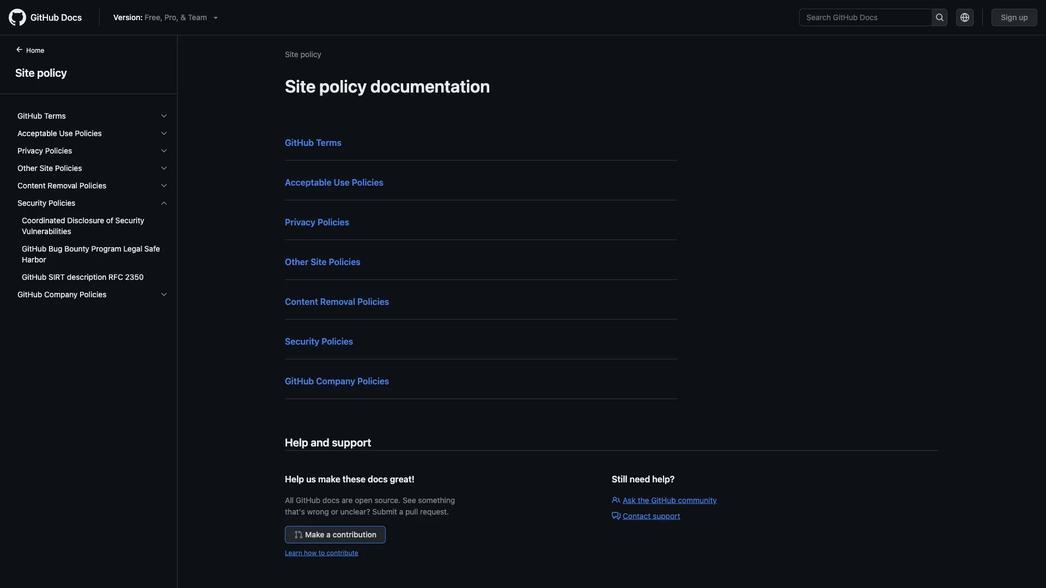 Task type: locate. For each thing, give the bounding box(es) containing it.
privacy policies
[[17, 146, 72, 155], [285, 217, 350, 228]]

sc 9kayk9 0 image inside security policies dropdown button
[[160, 199, 168, 208]]

policy for rightmost site policy link
[[301, 50, 322, 59]]

0 horizontal spatial a
[[327, 531, 331, 540]]

safe
[[144, 245, 160, 254]]

1 vertical spatial removal
[[320, 297, 356, 307]]

support right and
[[332, 436, 371, 449]]

0 vertical spatial other site policies
[[17, 164, 82, 173]]

use
[[59, 129, 73, 138], [334, 177, 350, 188]]

request.
[[420, 508, 449, 517]]

version:
[[113, 13, 143, 22]]

content removal policies link
[[285, 297, 389, 307]]

site
[[285, 50, 299, 59], [15, 66, 35, 79], [285, 76, 316, 97], [40, 164, 53, 173], [311, 257, 327, 267]]

other inside "dropdown button"
[[17, 164, 37, 173]]

terms
[[44, 111, 66, 120], [316, 138, 342, 148]]

0 vertical spatial company
[[44, 290, 78, 299]]

github inside the github bug bounty program legal safe harbor
[[22, 245, 46, 254]]

0 horizontal spatial acceptable use policies
[[17, 129, 102, 138]]

make
[[305, 531, 325, 540]]

content up security policies 'link'
[[285, 297, 318, 307]]

0 horizontal spatial site policy
[[15, 66, 67, 79]]

to
[[319, 550, 325, 557]]

acceptable use policies up privacy policies link
[[285, 177, 384, 188]]

docs up or
[[323, 496, 340, 505]]

github terms
[[17, 111, 66, 120], [285, 138, 342, 148]]

3 sc 9kayk9 0 image from the top
[[160, 199, 168, 208]]

0 vertical spatial other
[[17, 164, 37, 173]]

other site policies inside "dropdown button"
[[17, 164, 82, 173]]

sc 9kayk9 0 image inside privacy policies dropdown button
[[160, 147, 168, 155]]

github company policies button
[[13, 286, 173, 304]]

learn how to contribute link
[[285, 550, 359, 557]]

content
[[17, 181, 46, 190], [285, 297, 318, 307]]

0 vertical spatial privacy policies
[[17, 146, 72, 155]]

github terms up acceptable use policies link
[[285, 138, 342, 148]]

help left and
[[285, 436, 308, 449]]

sc 9kayk9 0 image for content removal policies
[[160, 182, 168, 190]]

content removal policies down other site policies "link"
[[285, 297, 389, 307]]

2 horizontal spatial security
[[285, 337, 320, 347]]

1 vertical spatial support
[[653, 512, 681, 521]]

0 horizontal spatial github terms
[[17, 111, 66, 120]]

1 horizontal spatial other
[[285, 257, 309, 267]]

pro,
[[165, 13, 179, 22]]

1 sc 9kayk9 0 image from the top
[[160, 112, 168, 120]]

0 vertical spatial site policy link
[[285, 50, 322, 59]]

1 vertical spatial privacy
[[285, 217, 316, 228]]

security policies up coordinated
[[17, 199, 75, 208]]

1 horizontal spatial company
[[316, 376, 355, 387]]

policies inside privacy policies dropdown button
[[45, 146, 72, 155]]

other site policies down privacy policies dropdown button
[[17, 164, 82, 173]]

terms inside dropdown button
[[44, 111, 66, 120]]

terms up acceptable use policies dropdown button
[[44, 111, 66, 120]]

0 vertical spatial removal
[[48, 181, 77, 190]]

other site policies down privacy policies link
[[285, 257, 361, 267]]

0 horizontal spatial security policies
[[17, 199, 75, 208]]

policy for bottom site policy link
[[37, 66, 67, 79]]

1 horizontal spatial security
[[115, 216, 144, 225]]

github terms up acceptable use policies dropdown button
[[17, 111, 66, 120]]

documentation
[[371, 76, 490, 97]]

1 horizontal spatial a
[[399, 508, 404, 517]]

company down sirt
[[44, 290, 78, 299]]

0 horizontal spatial use
[[59, 129, 73, 138]]

0 vertical spatial acceptable use policies
[[17, 129, 102, 138]]

0 vertical spatial use
[[59, 129, 73, 138]]

these
[[343, 475, 366, 485]]

0 vertical spatial a
[[399, 508, 404, 517]]

content removal policies down other site policies "dropdown button"
[[17, 181, 106, 190]]

github terms button
[[13, 107, 173, 125]]

0 vertical spatial security policies
[[17, 199, 75, 208]]

1 vertical spatial github company policies
[[285, 376, 389, 387]]

use down github terms dropdown button
[[59, 129, 73, 138]]

1 vertical spatial content
[[285, 297, 318, 307]]

policies
[[75, 129, 102, 138], [45, 146, 72, 155], [55, 164, 82, 173], [352, 177, 384, 188], [80, 181, 106, 190], [49, 199, 75, 208], [318, 217, 350, 228], [329, 257, 361, 267], [80, 290, 107, 299], [358, 297, 389, 307], [322, 337, 353, 347], [358, 376, 389, 387]]

security policies element
[[9, 195, 177, 286], [9, 212, 177, 286]]

contact support link
[[612, 512, 681, 521]]

None search field
[[800, 9, 948, 26]]

help?
[[653, 475, 675, 485]]

4 sc 9kayk9 0 image from the top
[[160, 291, 168, 299]]

0 horizontal spatial content
[[17, 181, 46, 190]]

privacy policies button
[[13, 142, 173, 160]]

up
[[1020, 13, 1029, 22]]

0 vertical spatial content removal policies
[[17, 181, 106, 190]]

acceptable use policies
[[17, 129, 102, 138], [285, 177, 384, 188]]

1 horizontal spatial docs
[[368, 475, 388, 485]]

coordinated disclosure of security vulnerabilities
[[22, 216, 144, 236]]

0 horizontal spatial github company policies
[[17, 290, 107, 299]]

1 horizontal spatial use
[[334, 177, 350, 188]]

github company policies down sirt
[[17, 290, 107, 299]]

1 vertical spatial other site policies
[[285, 257, 361, 267]]

other
[[17, 164, 37, 173], [285, 257, 309, 267]]

other site policies
[[17, 164, 82, 173], [285, 257, 361, 267]]

help us make these docs great!
[[285, 475, 415, 485]]

sc 9kayk9 0 image inside acceptable use policies dropdown button
[[160, 129, 168, 138]]

1 vertical spatial site policy link
[[13, 64, 164, 81]]

sc 9kayk9 0 image
[[160, 112, 168, 120], [160, 129, 168, 138], [160, 199, 168, 208], [160, 291, 168, 299]]

1 security policies element from the top
[[9, 195, 177, 286]]

content removal policies
[[17, 181, 106, 190], [285, 297, 389, 307]]

0 horizontal spatial other site policies
[[17, 164, 82, 173]]

terms up acceptable use policies link
[[316, 138, 342, 148]]

privacy
[[17, 146, 43, 155], [285, 217, 316, 228]]

removal
[[48, 181, 77, 190], [320, 297, 356, 307]]

1 vertical spatial acceptable use policies
[[285, 177, 384, 188]]

or
[[331, 508, 338, 517]]

use up privacy policies link
[[334, 177, 350, 188]]

removal down other site policies "link"
[[320, 297, 356, 307]]

0 horizontal spatial terms
[[44, 111, 66, 120]]

2 vertical spatial security
[[285, 337, 320, 347]]

1 horizontal spatial acceptable use policies
[[285, 177, 384, 188]]

privacy policies down acceptable use policies dropdown button
[[17, 146, 72, 155]]

acceptable
[[17, 129, 57, 138], [285, 177, 332, 188]]

1 horizontal spatial site policy
[[285, 50, 322, 59]]

company inside dropdown button
[[44, 290, 78, 299]]

a left pull
[[399, 508, 404, 517]]

1 vertical spatial github terms
[[285, 138, 342, 148]]

wrong
[[307, 508, 329, 517]]

0 horizontal spatial privacy policies
[[17, 146, 72, 155]]

help left us
[[285, 475, 304, 485]]

1 horizontal spatial content removal policies
[[285, 297, 389, 307]]

sc 9kayk9 0 image inside 'content removal policies' dropdown button
[[160, 182, 168, 190]]

acceptable use policies down github terms dropdown button
[[17, 129, 102, 138]]

security policies element containing security policies
[[9, 195, 177, 286]]

sign up link
[[992, 9, 1038, 26]]

1 vertical spatial docs
[[323, 496, 340, 505]]

need
[[630, 475, 651, 485]]

are
[[342, 496, 353, 505]]

ask the github community link
[[612, 496, 717, 505]]

disclosure
[[67, 216, 104, 225]]

security up github company policies 'link'
[[285, 337, 320, 347]]

all github docs are open source. see something that's wrong or unclear? submit a pull request.
[[285, 496, 455, 517]]

ask the github community
[[623, 496, 717, 505]]

still
[[612, 475, 628, 485]]

site policy link
[[285, 50, 322, 59], [13, 64, 164, 81]]

1 vertical spatial site policy
[[15, 66, 67, 79]]

0 vertical spatial privacy
[[17, 146, 43, 155]]

0 horizontal spatial company
[[44, 290, 78, 299]]

docs
[[61, 12, 82, 23]]

site inside "dropdown button"
[[40, 164, 53, 173]]

github company policies inside github company policies dropdown button
[[17, 290, 107, 299]]

1 vertical spatial help
[[285, 475, 304, 485]]

a
[[399, 508, 404, 517], [327, 531, 331, 540]]

0 vertical spatial sc 9kayk9 0 image
[[160, 147, 168, 155]]

0 horizontal spatial docs
[[323, 496, 340, 505]]

1 vertical spatial a
[[327, 531, 331, 540]]

a right make
[[327, 531, 331, 540]]

1 horizontal spatial acceptable
[[285, 177, 332, 188]]

2 security policies element from the top
[[9, 212, 177, 286]]

site policy
[[285, 50, 322, 59], [15, 66, 67, 79]]

policies inside acceptable use policies dropdown button
[[75, 129, 102, 138]]

content inside dropdown button
[[17, 181, 46, 190]]

content removal policies button
[[13, 177, 173, 195]]

1 help from the top
[[285, 436, 308, 449]]

2 help from the top
[[285, 475, 304, 485]]

0 vertical spatial acceptable
[[17, 129, 57, 138]]

support
[[332, 436, 371, 449], [653, 512, 681, 521]]

privacy policies link
[[285, 217, 350, 228]]

1 vertical spatial security policies
[[285, 337, 353, 347]]

&
[[181, 13, 186, 22]]

github company policies down security policies 'link'
[[285, 376, 389, 387]]

Search GitHub Docs search field
[[800, 9, 933, 26]]

0 horizontal spatial privacy
[[17, 146, 43, 155]]

sc 9kayk9 0 image for other site policies
[[160, 164, 168, 173]]

1 vertical spatial company
[[316, 376, 355, 387]]

security policies up github company policies 'link'
[[285, 337, 353, 347]]

removal down other site policies "dropdown button"
[[48, 181, 77, 190]]

acceptable use policies inside acceptable use policies dropdown button
[[17, 129, 102, 138]]

legal
[[123, 245, 142, 254]]

0 horizontal spatial removal
[[48, 181, 77, 190]]

sc 9kayk9 0 image
[[160, 147, 168, 155], [160, 164, 168, 173], [160, 182, 168, 190]]

sc 9kayk9 0 image for github company policies
[[160, 291, 168, 299]]

1 vertical spatial use
[[334, 177, 350, 188]]

0 vertical spatial content
[[17, 181, 46, 190]]

github inside "all github docs are open source. see something that's wrong or unclear? submit a pull request."
[[296, 496, 321, 505]]

all
[[285, 496, 294, 505]]

support down ask the github community link at the right
[[653, 512, 681, 521]]

0 vertical spatial support
[[332, 436, 371, 449]]

sirt
[[49, 273, 65, 282]]

0 vertical spatial docs
[[368, 475, 388, 485]]

security right of
[[115, 216, 144, 225]]

0 horizontal spatial site policy link
[[13, 64, 164, 81]]

1 horizontal spatial site policy link
[[285, 50, 322, 59]]

sc 9kayk9 0 image inside github terms dropdown button
[[160, 112, 168, 120]]

privacy inside dropdown button
[[17, 146, 43, 155]]

0 vertical spatial github company policies
[[17, 290, 107, 299]]

security up coordinated
[[17, 199, 46, 208]]

sc 9kayk9 0 image for privacy policies
[[160, 147, 168, 155]]

0 vertical spatial help
[[285, 436, 308, 449]]

sc 9kayk9 0 image inside other site policies "dropdown button"
[[160, 164, 168, 173]]

see
[[403, 496, 416, 505]]

security
[[17, 199, 46, 208], [115, 216, 144, 225], [285, 337, 320, 347]]

sc 9kayk9 0 image for security policies
[[160, 199, 168, 208]]

1 vertical spatial security
[[115, 216, 144, 225]]

2 vertical spatial sc 9kayk9 0 image
[[160, 182, 168, 190]]

a inside "all github docs are open source. see something that's wrong or unclear? submit a pull request."
[[399, 508, 404, 517]]

0 vertical spatial terms
[[44, 111, 66, 120]]

1 sc 9kayk9 0 image from the top
[[160, 147, 168, 155]]

1 horizontal spatial other site policies
[[285, 257, 361, 267]]

that's
[[285, 508, 305, 517]]

help for help us make these docs great!
[[285, 475, 304, 485]]

coordinated disclosure of security vulnerabilities link
[[13, 212, 173, 240]]

2 sc 9kayk9 0 image from the top
[[160, 129, 168, 138]]

docs
[[368, 475, 388, 485], [323, 496, 340, 505]]

0 horizontal spatial support
[[332, 436, 371, 449]]

2 sc 9kayk9 0 image from the top
[[160, 164, 168, 173]]

0 vertical spatial security
[[17, 199, 46, 208]]

0 horizontal spatial security
[[17, 199, 46, 208]]

and
[[311, 436, 330, 449]]

1 horizontal spatial privacy policies
[[285, 217, 350, 228]]

other site policies button
[[13, 160, 173, 177]]

company down security policies 'link'
[[316, 376, 355, 387]]

1 vertical spatial sc 9kayk9 0 image
[[160, 164, 168, 173]]

1 vertical spatial acceptable
[[285, 177, 332, 188]]

0 horizontal spatial other
[[17, 164, 37, 173]]

privacy policies up other site policies "link"
[[285, 217, 350, 228]]

make a contribution
[[305, 531, 377, 540]]

policies inside other site policies "dropdown button"
[[55, 164, 82, 173]]

0 horizontal spatial content removal policies
[[17, 181, 106, 190]]

0 vertical spatial github terms
[[17, 111, 66, 120]]

content up coordinated
[[17, 181, 46, 190]]

github company policies
[[17, 290, 107, 299], [285, 376, 389, 387]]

ask
[[623, 496, 636, 505]]

1 horizontal spatial github company policies
[[285, 376, 389, 387]]

sc 9kayk9 0 image inside github company policies dropdown button
[[160, 291, 168, 299]]

0 horizontal spatial acceptable
[[17, 129, 57, 138]]

github terms inside dropdown button
[[17, 111, 66, 120]]

docs up source.
[[368, 475, 388, 485]]

github
[[31, 12, 59, 23], [17, 111, 42, 120], [285, 138, 314, 148], [22, 245, 46, 254], [22, 273, 46, 282], [17, 290, 42, 299], [285, 376, 314, 387], [296, 496, 321, 505], [652, 496, 676, 505]]

github bug bounty program legal safe harbor link
[[13, 240, 173, 269]]

3 sc 9kayk9 0 image from the top
[[160, 182, 168, 190]]

1 vertical spatial terms
[[316, 138, 342, 148]]



Task type: vqa. For each thing, say whether or not it's contained in the screenshot.
leftmost "Privacy"
yes



Task type: describe. For each thing, give the bounding box(es) containing it.
1 vertical spatial privacy policies
[[285, 217, 350, 228]]

1 horizontal spatial terms
[[316, 138, 342, 148]]

security policies element containing coordinated disclosure of security vulnerabilities
[[9, 212, 177, 286]]

search image
[[936, 13, 945, 22]]

1 horizontal spatial security policies
[[285, 337, 353, 347]]

bug
[[49, 245, 62, 254]]

contribution
[[333, 531, 377, 540]]

1 vertical spatial content removal policies
[[285, 297, 389, 307]]

harbor
[[22, 255, 46, 264]]

privacy policies inside dropdown button
[[17, 146, 72, 155]]

security inside dropdown button
[[17, 199, 46, 208]]

sign
[[1002, 13, 1018, 22]]

us
[[306, 475, 316, 485]]

how
[[304, 550, 317, 557]]

learn how to contribute
[[285, 550, 359, 557]]

home
[[26, 46, 44, 54]]

learn
[[285, 550, 302, 557]]

security inside 'coordinated disclosure of security vulnerabilities'
[[115, 216, 144, 225]]

github docs
[[31, 12, 82, 23]]

acceptable use policies button
[[13, 125, 173, 142]]

github docs link
[[9, 9, 91, 26]]

content removal policies inside dropdown button
[[17, 181, 106, 190]]

removal inside dropdown button
[[48, 181, 77, 190]]

contribute
[[327, 550, 359, 557]]

sc 9kayk9 0 image for acceptable use policies
[[160, 129, 168, 138]]

acceptable use policies link
[[285, 177, 384, 188]]

triangle down image
[[211, 13, 220, 22]]

rfc
[[109, 273, 123, 282]]

community
[[678, 496, 717, 505]]

sc 9kayk9 0 image for github terms
[[160, 112, 168, 120]]

github sirt description rfc 2350
[[22, 273, 144, 282]]

1 horizontal spatial removal
[[320, 297, 356, 307]]

contact
[[623, 512, 651, 521]]

help for help and support
[[285, 436, 308, 449]]

github sirt description rfc 2350 link
[[13, 269, 173, 286]]

description
[[67, 273, 107, 282]]

1 horizontal spatial content
[[285, 297, 318, 307]]

home link
[[11, 45, 62, 56]]

github bug bounty program legal safe harbor
[[22, 245, 160, 264]]

team
[[188, 13, 207, 22]]

free,
[[145, 13, 163, 22]]

open
[[355, 496, 373, 505]]

policies inside 'content removal policies' dropdown button
[[80, 181, 106, 190]]

the
[[638, 496, 650, 505]]

security policies button
[[13, 195, 173, 212]]

something
[[418, 496, 455, 505]]

policies inside security policies dropdown button
[[49, 199, 75, 208]]

2350
[[125, 273, 144, 282]]

acceptable inside dropdown button
[[17, 129, 57, 138]]

github terms link
[[285, 138, 342, 148]]

submit
[[373, 508, 397, 517]]

a inside make a contribution link
[[327, 531, 331, 540]]

security policies link
[[285, 337, 353, 347]]

site policy documentation
[[285, 76, 490, 97]]

source.
[[375, 496, 401, 505]]

select language: current language is english image
[[961, 13, 970, 22]]

help and support
[[285, 436, 371, 449]]

site policy element
[[0, 44, 178, 588]]

great!
[[390, 475, 415, 485]]

version: free, pro, & team
[[113, 13, 207, 22]]

unclear?
[[341, 508, 371, 517]]

policies inside github company policies dropdown button
[[80, 290, 107, 299]]

sign up
[[1002, 13, 1029, 22]]

docs inside "all github docs are open source. see something that's wrong or unclear? submit a pull request."
[[323, 496, 340, 505]]

make a contribution link
[[285, 527, 386, 544]]

other site policies link
[[285, 257, 361, 267]]

use inside dropdown button
[[59, 129, 73, 138]]

1 horizontal spatial privacy
[[285, 217, 316, 228]]

of
[[106, 216, 113, 225]]

1 horizontal spatial github terms
[[285, 138, 342, 148]]

make
[[318, 475, 341, 485]]

program
[[91, 245, 121, 254]]

github company policies link
[[285, 376, 389, 387]]

coordinated
[[22, 216, 65, 225]]

pull
[[406, 508, 418, 517]]

vulnerabilities
[[22, 227, 71, 236]]

1 vertical spatial other
[[285, 257, 309, 267]]

1 horizontal spatial support
[[653, 512, 681, 521]]

security policies inside dropdown button
[[17, 199, 75, 208]]

0 vertical spatial site policy
[[285, 50, 322, 59]]

bounty
[[64, 245, 89, 254]]

contact support
[[623, 512, 681, 521]]

site policy inside site policy element
[[15, 66, 67, 79]]

still need help?
[[612, 475, 675, 485]]



